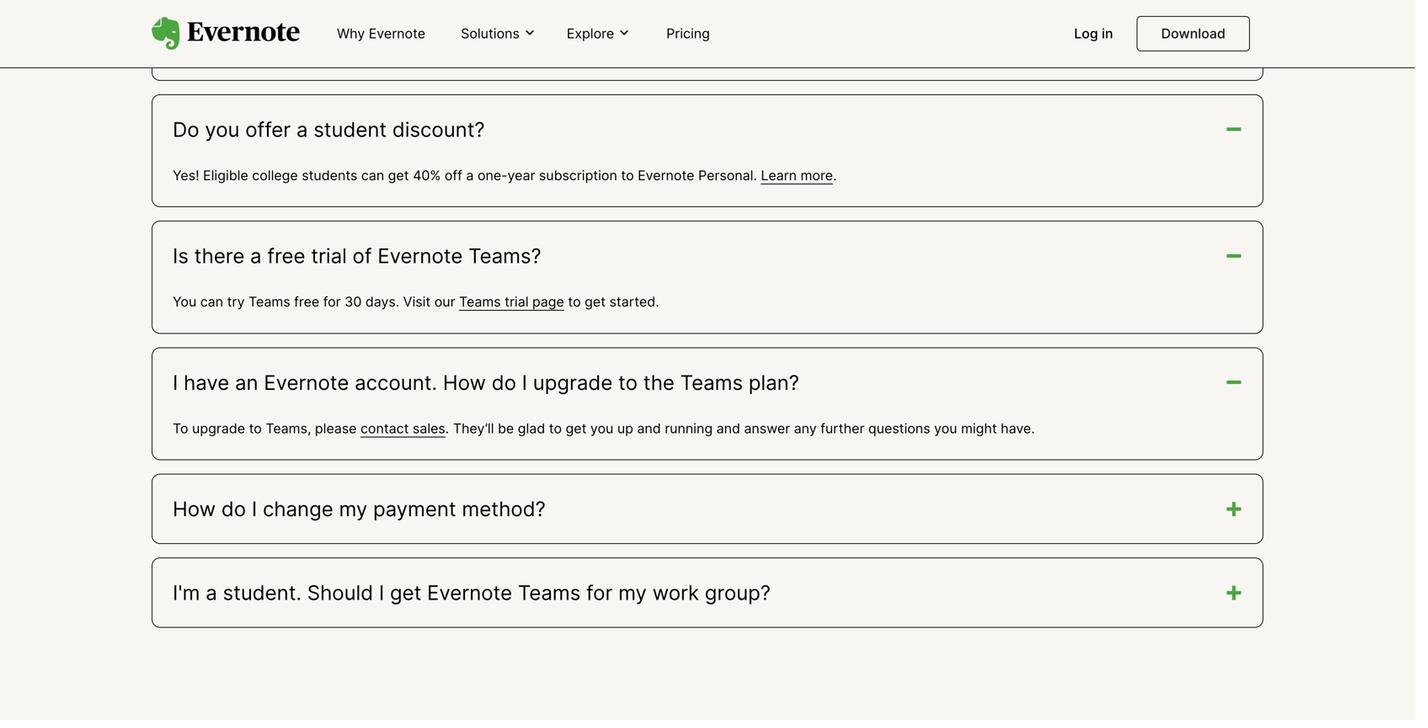 Task type: vqa. For each thing, say whether or not it's contained in the screenshot.
bottommost ,
no



Task type: describe. For each thing, give the bounding box(es) containing it.
you left might
[[934, 420, 957, 437]]

0 horizontal spatial trial
[[311, 244, 347, 268]]

click
[[200, 6, 231, 23]]

should
[[307, 580, 373, 605]]

you right if at the left of the page
[[223, 41, 246, 57]]

pricing
[[666, 25, 710, 42]]

contact
[[361, 420, 409, 437]]

1 horizontal spatial .
[[833, 167, 837, 184]]

0 vertical spatial my
[[339, 497, 367, 521]]

click 'update.'
[[200, 6, 290, 23]]

log in
[[1074, 25, 1113, 42]]

do you offer a student discount?
[[173, 117, 485, 142]]

change
[[263, 497, 333, 521]]

download link
[[1137, 16, 1250, 51]]

a right offer
[[296, 117, 308, 142]]

further
[[821, 420, 865, 437]]

payment
[[373, 497, 456, 521]]

evernote logo image
[[152, 17, 300, 50]]

answer
[[744, 420, 790, 437]]

google
[[518, 41, 563, 57]]

30
[[345, 294, 362, 310]]

group?
[[705, 580, 771, 605]]

learn more link
[[761, 167, 833, 184]]

why
[[337, 25, 365, 42]]

log
[[1074, 25, 1098, 42]]

running
[[665, 420, 713, 437]]

personal.
[[698, 167, 757, 184]]

there
[[194, 244, 245, 268]]

glad
[[518, 420, 545, 437]]

student.
[[223, 580, 302, 605]]

questions
[[868, 420, 930, 437]]

eligible
[[203, 167, 248, 184]]

get left 40%
[[388, 167, 409, 184]]

a right i'm
[[206, 580, 217, 605]]

to evernote
[[325, 41, 398, 57]]

have
[[184, 370, 229, 395]]

method?
[[462, 497, 546, 521]]

your
[[759, 41, 787, 57]]

i left have
[[173, 370, 178, 395]]

get right "glad"
[[566, 420, 587, 437]]

off
[[445, 167, 462, 184]]

our
[[434, 294, 455, 310]]

explore
[[567, 25, 614, 42]]

how do i change my payment method?
[[173, 497, 546, 521]]

to
[[173, 420, 188, 437]]

or
[[501, 41, 514, 57]]

is there a free trial of evernote teams?
[[173, 244, 541, 268]]

a right there
[[250, 244, 262, 268]]

need
[[652, 41, 684, 57]]

1 vertical spatial free
[[294, 294, 319, 310]]

work
[[653, 580, 699, 605]]

you
[[173, 294, 196, 310]]

note:
[[173, 41, 207, 57]]

in
[[1102, 25, 1113, 42]]

0 horizontal spatial do
[[221, 497, 246, 521]]

you can try teams free for 30 days. visit our teams trial page to get started.
[[173, 294, 659, 310]]

0 vertical spatial upgrade
[[533, 370, 613, 395]]

i'm
[[173, 580, 200, 605]]

1 vertical spatial my
[[618, 580, 647, 605]]

college
[[252, 167, 298, 184]]

download
[[1161, 25, 1226, 42]]

an
[[235, 370, 258, 395]]

might
[[961, 420, 997, 437]]

manage
[[704, 41, 755, 57]]

get left the started.
[[585, 294, 606, 310]]

discount?
[[392, 117, 485, 142]]

2 through from the left
[[873, 41, 923, 57]]

of
[[353, 244, 372, 268]]

a right off
[[466, 167, 474, 184]]

started.
[[609, 294, 659, 310]]

you left will
[[600, 41, 623, 57]]

itunes
[[455, 41, 497, 57]]

i right should
[[379, 580, 384, 605]]

1 horizontal spatial do
[[492, 370, 516, 395]]

0 vertical spatial for
[[323, 294, 341, 310]]

1 horizontal spatial for
[[586, 580, 613, 605]]

please
[[315, 420, 357, 437]]

play,
[[567, 41, 597, 57]]

year
[[508, 167, 535, 184]]



Task type: locate. For each thing, give the bounding box(es) containing it.
student
[[314, 117, 387, 142]]

upgrade
[[533, 370, 613, 395], [192, 420, 245, 437]]

solutions button
[[456, 24, 542, 43]]

days.
[[365, 294, 399, 310]]

for
[[323, 294, 341, 310], [586, 580, 613, 605]]

do
[[173, 117, 199, 142]]

2 and from the left
[[717, 420, 740, 437]]

you right do
[[205, 117, 240, 142]]

0 vertical spatial .
[[833, 167, 837, 184]]

i'm a student. should i get evernote teams for my work group?
[[173, 580, 771, 605]]

0 horizontal spatial can
[[200, 294, 223, 310]]

can
[[361, 167, 384, 184], [200, 294, 223, 310]]

will
[[627, 41, 648, 57]]

my left work
[[618, 580, 647, 605]]

try
[[227, 294, 245, 310]]

and right up
[[637, 420, 661, 437]]

0 vertical spatial subscription
[[791, 41, 869, 57]]

0 horizontal spatial and
[[637, 420, 661, 437]]

one-
[[478, 167, 508, 184]]

i
[[173, 370, 178, 395], [522, 370, 527, 395], [252, 497, 257, 521], [379, 580, 384, 605]]

trial left page
[[505, 294, 529, 310]]

.
[[833, 167, 837, 184], [445, 420, 449, 437]]

0 horizontal spatial through
[[402, 41, 452, 57]]

do up be
[[492, 370, 516, 395]]

account.
[[355, 370, 437, 395]]

more
[[801, 167, 833, 184]]

0 horizontal spatial my
[[339, 497, 367, 521]]

. right learn
[[833, 167, 837, 184]]

1 horizontal spatial my
[[618, 580, 647, 605]]

contact sales link
[[361, 420, 445, 437]]

1 vertical spatial trial
[[505, 294, 529, 310]]

1 through from the left
[[402, 41, 452, 57]]

0 horizontal spatial .
[[445, 420, 449, 437]]

if
[[211, 41, 219, 57]]

subscribed
[[250, 41, 321, 57]]

sales
[[413, 420, 445, 437]]

visit
[[403, 294, 431, 310]]

they'll
[[453, 420, 494, 437]]

subscription right the year
[[539, 167, 617, 184]]

how down to
[[173, 497, 216, 521]]

0 horizontal spatial for
[[323, 294, 341, 310]]

1 vertical spatial for
[[586, 580, 613, 605]]

free left 30
[[294, 294, 319, 310]]

i up "glad"
[[522, 370, 527, 395]]

teams?
[[468, 244, 541, 268]]

1 horizontal spatial can
[[361, 167, 384, 184]]

'update.'
[[234, 6, 290, 23]]

you left up
[[590, 420, 614, 437]]

0 vertical spatial can
[[361, 167, 384, 184]]

students
[[302, 167, 357, 184]]

is
[[173, 244, 189, 268]]

to upgrade to teams, please contact sales . they'll be glad to get you up and running and answer any further questions you might have.
[[173, 420, 1035, 437]]

learn
[[761, 167, 797, 184]]

how up they'll
[[443, 370, 486, 395]]

0 vertical spatial how
[[443, 370, 486, 395]]

1 horizontal spatial and
[[717, 420, 740, 437]]

pricing link
[[656, 19, 720, 50]]

1 horizontal spatial subscription
[[791, 41, 869, 57]]

teams,
[[266, 420, 311, 437]]

1 vertical spatial can
[[200, 294, 223, 310]]

free right there
[[267, 244, 305, 268]]

any
[[794, 420, 817, 437]]

why evernote link
[[327, 19, 436, 50]]

and left answer
[[717, 420, 740, 437]]

40%
[[413, 167, 441, 184]]

upgrade right to
[[192, 420, 245, 437]]

subscription right the your
[[791, 41, 869, 57]]

yes!
[[173, 167, 199, 184]]

why evernote
[[337, 25, 426, 42]]

how
[[443, 370, 486, 395], [173, 497, 216, 521]]

0 horizontal spatial upgrade
[[192, 420, 245, 437]]

do left change
[[221, 497, 246, 521]]

subscription
[[791, 41, 869, 57], [539, 167, 617, 184]]

. left they'll
[[445, 420, 449, 437]]

them.
[[926, 41, 963, 57]]

0 vertical spatial free
[[267, 244, 305, 268]]

to
[[687, 41, 700, 57], [621, 167, 634, 184], [568, 294, 581, 310], [618, 370, 638, 395], [249, 420, 262, 437], [549, 420, 562, 437]]

1 horizontal spatial through
[[873, 41, 923, 57]]

free
[[267, 244, 305, 268], [294, 294, 319, 310]]

my right change
[[339, 497, 367, 521]]

evernote
[[369, 25, 426, 42], [638, 167, 695, 184], [378, 244, 463, 268], [264, 370, 349, 395], [427, 580, 512, 605]]

0 vertical spatial do
[[492, 370, 516, 395]]

a
[[296, 117, 308, 142], [466, 167, 474, 184], [250, 244, 262, 268], [206, 580, 217, 605]]

my
[[339, 497, 367, 521], [618, 580, 647, 605]]

can left try
[[200, 294, 223, 310]]

plan?
[[749, 370, 799, 395]]

for left work
[[586, 580, 613, 605]]

through left itunes
[[402, 41, 452, 57]]

can right students
[[361, 167, 384, 184]]

and
[[637, 420, 661, 437], [717, 420, 740, 437]]

1 vertical spatial upgrade
[[192, 420, 245, 437]]

for left 30
[[323, 294, 341, 310]]

up
[[617, 420, 633, 437]]

trial
[[311, 244, 347, 268], [505, 294, 529, 310]]

have.
[[1001, 420, 1035, 437]]

0 horizontal spatial subscription
[[539, 167, 617, 184]]

teams trial page link
[[459, 294, 564, 310]]

explore button
[[562, 24, 636, 43]]

1 vertical spatial .
[[445, 420, 449, 437]]

1 horizontal spatial trial
[[505, 294, 529, 310]]

upgrade up to upgrade to teams, please contact sales . they'll be glad to get you up and running and answer any further questions you might have.
[[533, 370, 613, 395]]

1 vertical spatial how
[[173, 497, 216, 521]]

i left change
[[252, 497, 257, 521]]

1 vertical spatial subscription
[[539, 167, 617, 184]]

1 vertical spatial do
[[221, 497, 246, 521]]

i have an evernote account. how do i upgrade to the teams plan?
[[173, 370, 799, 395]]

0 vertical spatial trial
[[311, 244, 347, 268]]

offer
[[245, 117, 291, 142]]

1 horizontal spatial upgrade
[[533, 370, 613, 395]]

1 horizontal spatial how
[[443, 370, 486, 395]]

get right should
[[390, 580, 421, 605]]

through
[[402, 41, 452, 57], [873, 41, 923, 57]]

1 and from the left
[[637, 420, 661, 437]]

page
[[532, 294, 564, 310]]

trial left of
[[311, 244, 347, 268]]

through left "them." on the right of the page
[[873, 41, 923, 57]]

yes! eligible college students can get 40% off a one-year subscription to evernote personal. learn more .
[[173, 167, 837, 184]]

log in link
[[1064, 19, 1123, 50]]

note: if you subscribed to evernote through itunes or google play, you will need to manage your subscription through them.
[[173, 41, 963, 57]]

0 horizontal spatial how
[[173, 497, 216, 521]]

solutions
[[461, 25, 520, 42]]

the
[[643, 370, 675, 395]]

be
[[498, 420, 514, 437]]



